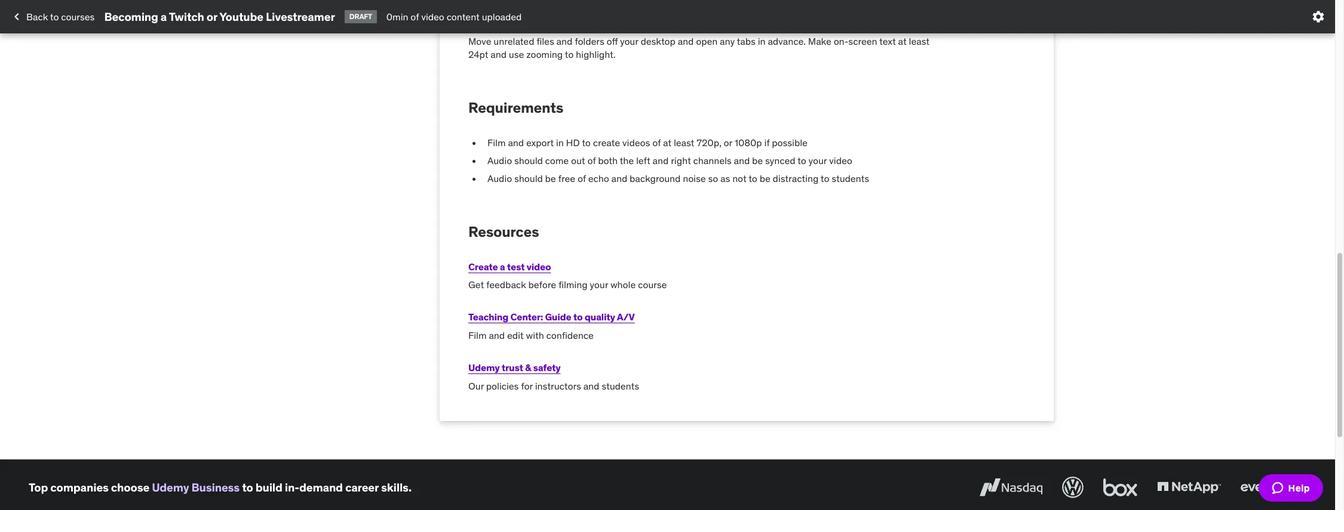 Task type: describe. For each thing, give the bounding box(es) containing it.
1 horizontal spatial udemy
[[468, 362, 500, 374]]

to inside for screencasts, clean up. move unrelated files and folders off your desktop and open any tabs in advance. make on-screen text at least 24pt and use zooming to highlight.
[[565, 49, 574, 61]]

to right distracting
[[821, 173, 830, 185]]

videos
[[622, 137, 650, 149]]

in-
[[285, 481, 299, 495]]

0 vertical spatial video
[[421, 11, 444, 23]]

and left edit
[[489, 330, 505, 342]]

becoming
[[104, 9, 158, 24]]

possible
[[772, 137, 808, 149]]

before
[[528, 279, 556, 291]]

our policies for instructors and students
[[468, 380, 639, 392]]

confidence
[[546, 330, 594, 342]]

at inside for screencasts, clean up. move unrelated files and folders off your desktop and open any tabs in advance. make on-screen text at least 24pt and use zooming to highlight.
[[898, 35, 907, 47]]

hd
[[566, 137, 580, 149]]

0 horizontal spatial your
[[590, 279, 608, 291]]

filming
[[559, 279, 588, 291]]

synced
[[765, 155, 796, 167]]

zooming
[[526, 49, 563, 61]]

top
[[29, 481, 48, 495]]

teaching
[[468, 311, 509, 323]]

not
[[733, 173, 747, 185]]

of right the 0min
[[411, 11, 419, 23]]

noise
[[683, 173, 706, 185]]

24pt
[[468, 49, 488, 61]]

0min of video content uploaded
[[386, 11, 522, 23]]

requirements
[[468, 98, 563, 117]]

0 horizontal spatial at
[[663, 137, 672, 149]]

left
[[636, 155, 650, 167]]

make
[[808, 35, 832, 47]]

build
[[256, 481, 283, 495]]

nasdaq image
[[977, 475, 1046, 501]]

get
[[468, 279, 484, 291]]

1 vertical spatial udemy
[[152, 481, 189, 495]]

a for twitch
[[161, 9, 167, 24]]

&
[[525, 362, 531, 374]]

courses
[[61, 11, 95, 23]]

right
[[671, 155, 691, 167]]

demand
[[299, 481, 343, 495]]

box image
[[1101, 475, 1141, 501]]

should for come
[[514, 155, 543, 167]]

back to courses link
[[10, 7, 95, 27]]

back
[[26, 11, 48, 23]]

business
[[191, 481, 240, 495]]

netapp image
[[1155, 475, 1224, 501]]

should for be
[[514, 173, 543, 185]]

720p,
[[697, 137, 722, 149]]

use
[[509, 49, 524, 61]]

1 horizontal spatial or
[[724, 137, 732, 149]]

film for film and export in hd to create videos of at least 720p, or 1080p if possible
[[488, 137, 506, 149]]

0 vertical spatial or
[[207, 9, 217, 24]]

center:
[[511, 311, 543, 323]]

a/v
[[617, 311, 635, 323]]

volkswagen image
[[1060, 475, 1086, 501]]

back to courses
[[26, 11, 95, 23]]

youtube
[[219, 9, 263, 24]]

companies
[[50, 481, 109, 495]]

content
[[447, 11, 480, 23]]

choose
[[111, 481, 149, 495]]

move
[[468, 35, 491, 47]]

and down the
[[612, 173, 627, 185]]

course
[[638, 279, 667, 291]]

0 horizontal spatial least
[[674, 137, 694, 149]]

out
[[571, 155, 585, 167]]

be down synced
[[760, 173, 771, 185]]

and left open
[[678, 35, 694, 47]]

any
[[720, 35, 735, 47]]

tabs
[[737, 35, 756, 47]]

background
[[630, 173, 681, 185]]

come
[[545, 155, 569, 167]]

career
[[345, 481, 379, 495]]

audio should come out of both the left and right channels and be synced to your video
[[488, 155, 852, 167]]

to right hd
[[582, 137, 591, 149]]

open
[[696, 35, 718, 47]]

with
[[526, 330, 544, 342]]

trust
[[502, 362, 523, 374]]

advance.
[[768, 35, 806, 47]]

edit
[[507, 330, 524, 342]]

the
[[620, 155, 634, 167]]

your inside for screencasts, clean up. move unrelated files and folders off your desktop and open any tabs in advance. make on-screen text at least 24pt and use zooming to highlight.
[[620, 35, 638, 47]]

1080p
[[735, 137, 762, 149]]

both
[[598, 155, 618, 167]]

becoming a twitch or youtube livestreamer
[[104, 9, 335, 24]]

files
[[537, 35, 554, 47]]

desktop
[[641, 35, 676, 47]]

0 vertical spatial students
[[832, 173, 869, 185]]

and left 'export'
[[508, 137, 524, 149]]



Task type: locate. For each thing, give the bounding box(es) containing it.
course settings image
[[1311, 10, 1326, 24]]

clean
[[543, 18, 567, 30]]

skills.
[[381, 481, 412, 495]]

instructors
[[535, 380, 581, 392]]

1 horizontal spatial a
[[500, 261, 505, 273]]

0 vertical spatial in
[[758, 35, 766, 47]]

1 horizontal spatial students
[[832, 173, 869, 185]]

be
[[752, 155, 763, 167], [545, 173, 556, 185], [760, 173, 771, 185]]

1 horizontal spatial film
[[488, 137, 506, 149]]

draft
[[349, 12, 372, 21]]

students
[[832, 173, 869, 185], [602, 380, 639, 392]]

medium image
[[10, 10, 24, 24]]

and up not
[[734, 155, 750, 167]]

2 horizontal spatial your
[[809, 155, 827, 167]]

feedback
[[486, 279, 526, 291]]

eventbrite image
[[1238, 475, 1307, 501]]

audio for audio should be free of echo and background noise so as not to be distracting to students
[[488, 173, 512, 185]]

to
[[50, 11, 59, 23], [565, 49, 574, 61], [582, 137, 591, 149], [798, 155, 806, 167], [749, 173, 757, 185], [821, 173, 830, 185], [573, 311, 583, 323], [242, 481, 253, 495]]

2 vertical spatial your
[[590, 279, 608, 291]]

film and export in hd to create videos of at least 720p, or 1080p if possible
[[488, 137, 808, 149]]

or right 720p,
[[724, 137, 732, 149]]

film and edit with confidence
[[468, 330, 594, 342]]

0 vertical spatial least
[[909, 35, 930, 47]]

a left test
[[500, 261, 505, 273]]

least inside for screencasts, clean up. move unrelated files and folders off your desktop and open any tabs in advance. make on-screen text at least 24pt and use zooming to highlight.
[[909, 35, 930, 47]]

guide
[[545, 311, 571, 323]]

be down 1080p
[[752, 155, 763, 167]]

1 vertical spatial least
[[674, 137, 694, 149]]

teaching center: guide to quality a/v link
[[468, 311, 635, 323]]

0 horizontal spatial in
[[556, 137, 564, 149]]

or right twitch
[[207, 9, 217, 24]]

least up right
[[674, 137, 694, 149]]

for
[[468, 18, 483, 30]]

to right back
[[50, 11, 59, 23]]

1 vertical spatial film
[[468, 330, 487, 342]]

echo
[[588, 173, 609, 185]]

1 vertical spatial at
[[663, 137, 672, 149]]

and right instructors
[[584, 380, 599, 392]]

udemy up our
[[468, 362, 500, 374]]

2 should from the top
[[514, 173, 543, 185]]

2 audio from the top
[[488, 173, 512, 185]]

of
[[411, 11, 419, 23], [653, 137, 661, 149], [588, 155, 596, 167], [578, 173, 586, 185]]

screencasts,
[[485, 18, 541, 30]]

audio up resources
[[488, 173, 512, 185]]

screen
[[849, 35, 877, 47]]

udemy right choose
[[152, 481, 189, 495]]

0 horizontal spatial film
[[468, 330, 487, 342]]

audio
[[488, 155, 512, 167], [488, 173, 512, 185]]

highlight.
[[576, 49, 616, 61]]

to left the build
[[242, 481, 253, 495]]

your
[[620, 35, 638, 47], [809, 155, 827, 167], [590, 279, 608, 291]]

at up audio should come out of both the left and right channels and be synced to your video
[[663, 137, 672, 149]]

top companies choose udemy business to build in-demand career skills.
[[29, 481, 412, 495]]

in inside for screencasts, clean up. move unrelated files and folders off your desktop and open any tabs in advance. make on-screen text at least 24pt and use zooming to highlight.
[[758, 35, 766, 47]]

policies
[[486, 380, 519, 392]]

0 vertical spatial a
[[161, 9, 167, 24]]

audio down requirements
[[488, 155, 512, 167]]

of right free
[[578, 173, 586, 185]]

resources
[[468, 223, 539, 241]]

unrelated
[[494, 35, 534, 47]]

1 vertical spatial video
[[829, 155, 852, 167]]

a left twitch
[[161, 9, 167, 24]]

your up distracting
[[809, 155, 827, 167]]

if
[[764, 137, 770, 149]]

in right tabs
[[758, 35, 766, 47]]

text
[[879, 35, 896, 47]]

teaching center: guide to quality a/v
[[468, 311, 635, 323]]

and left "use"
[[491, 49, 507, 61]]

udemy business link
[[152, 481, 240, 495]]

test
[[507, 261, 525, 273]]

2 horizontal spatial video
[[829, 155, 852, 167]]

0min
[[386, 11, 408, 23]]

folders
[[575, 35, 604, 47]]

uploaded
[[482, 11, 522, 23]]

1 vertical spatial a
[[500, 261, 505, 273]]

create a test video link
[[468, 261, 551, 273]]

on-
[[834, 35, 849, 47]]

1 vertical spatial should
[[514, 173, 543, 185]]

get feedback before filming your whole course
[[468, 279, 667, 291]]

1 audio from the top
[[488, 155, 512, 167]]

2 vertical spatial video
[[527, 261, 551, 273]]

1 horizontal spatial least
[[909, 35, 930, 47]]

livestreamer
[[266, 9, 335, 24]]

1 should from the top
[[514, 155, 543, 167]]

0 vertical spatial audio
[[488, 155, 512, 167]]

least right text
[[909, 35, 930, 47]]

udemy
[[468, 362, 500, 374], [152, 481, 189, 495]]

0 horizontal spatial students
[[602, 380, 639, 392]]

0 horizontal spatial a
[[161, 9, 167, 24]]

udemy trust & safety
[[468, 362, 561, 374]]

in left hd
[[556, 137, 564, 149]]

export
[[526, 137, 554, 149]]

create
[[593, 137, 620, 149]]

as
[[721, 173, 730, 185]]

1 vertical spatial or
[[724, 137, 732, 149]]

to right not
[[749, 173, 757, 185]]

create
[[468, 261, 498, 273]]

0 vertical spatial your
[[620, 35, 638, 47]]

udemy trust & safety link
[[468, 362, 561, 374]]

0 vertical spatial should
[[514, 155, 543, 167]]

in
[[758, 35, 766, 47], [556, 137, 564, 149]]

distracting
[[773, 173, 819, 185]]

be left free
[[545, 173, 556, 185]]

1 horizontal spatial at
[[898, 35, 907, 47]]

1 horizontal spatial video
[[527, 261, 551, 273]]

for
[[521, 380, 533, 392]]

audio should be free of echo and background noise so as not to be distracting to students
[[488, 173, 869, 185]]

so
[[708, 173, 718, 185]]

twitch
[[169, 9, 204, 24]]

free
[[558, 173, 575, 185]]

0 vertical spatial at
[[898, 35, 907, 47]]

to right zooming
[[565, 49, 574, 61]]

film
[[488, 137, 506, 149], [468, 330, 487, 342]]

channels
[[693, 155, 732, 167]]

at right text
[[898, 35, 907, 47]]

your left whole
[[590, 279, 608, 291]]

0 horizontal spatial udemy
[[152, 481, 189, 495]]

0 vertical spatial udemy
[[468, 362, 500, 374]]

whole
[[611, 279, 636, 291]]

audio for audio should come out of both the left and right channels and be synced to your video
[[488, 155, 512, 167]]

a for test
[[500, 261, 505, 273]]

off
[[607, 35, 618, 47]]

film down requirements
[[488, 137, 506, 149]]

of right out
[[588, 155, 596, 167]]

quality
[[585, 311, 615, 323]]

1 horizontal spatial your
[[620, 35, 638, 47]]

safety
[[533, 362, 561, 374]]

to right the guide
[[573, 311, 583, 323]]

1 horizontal spatial in
[[758, 35, 766, 47]]

1 vertical spatial your
[[809, 155, 827, 167]]

your right off
[[620, 35, 638, 47]]

for screencasts, clean up. move unrelated files and folders off your desktop and open any tabs in advance. make on-screen text at least 24pt and use zooming to highlight.
[[468, 18, 930, 61]]

should
[[514, 155, 543, 167], [514, 173, 543, 185]]

and right files at the top left of page
[[557, 35, 573, 47]]

1 vertical spatial audio
[[488, 173, 512, 185]]

1 vertical spatial students
[[602, 380, 639, 392]]

create a test video
[[468, 261, 551, 273]]

0 horizontal spatial or
[[207, 9, 217, 24]]

0 vertical spatial film
[[488, 137, 506, 149]]

1 vertical spatial in
[[556, 137, 564, 149]]

at
[[898, 35, 907, 47], [663, 137, 672, 149]]

video
[[421, 11, 444, 23], [829, 155, 852, 167], [527, 261, 551, 273]]

to up distracting
[[798, 155, 806, 167]]

film for film and edit with confidence
[[468, 330, 487, 342]]

and
[[557, 35, 573, 47], [678, 35, 694, 47], [491, 49, 507, 61], [508, 137, 524, 149], [653, 155, 669, 167], [734, 155, 750, 167], [612, 173, 627, 185], [489, 330, 505, 342], [584, 380, 599, 392]]

of right videos
[[653, 137, 661, 149]]

0 horizontal spatial video
[[421, 11, 444, 23]]

and right left
[[653, 155, 669, 167]]

up.
[[569, 18, 583, 30]]

film down teaching
[[468, 330, 487, 342]]



Task type: vqa. For each thing, say whether or not it's contained in the screenshot.
1st 3
no



